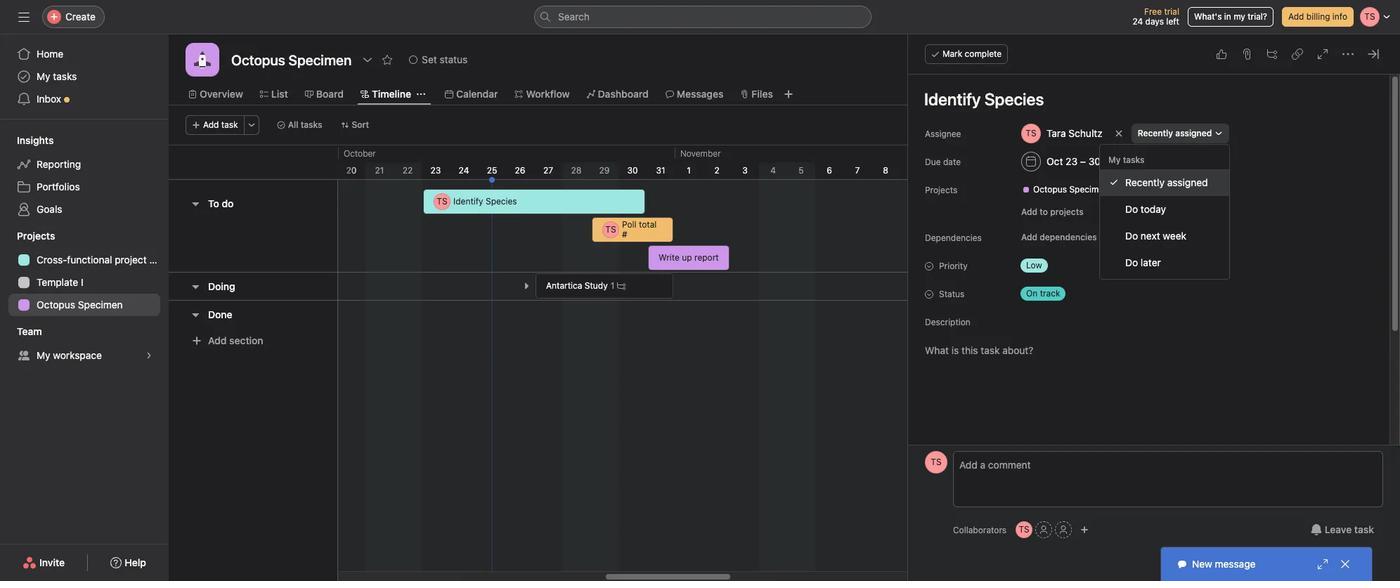 Task type: locate. For each thing, give the bounding box(es) containing it.
species
[[486, 196, 517, 207]]

total
[[639, 219, 657, 230]]

assigned down recently assigned popup button
[[1167, 176, 1208, 188]]

timeline
[[372, 88, 411, 100]]

help
[[125, 557, 146, 569]]

calendar
[[456, 88, 498, 100]]

0 horizontal spatial octopus
[[37, 299, 75, 311]]

my down remove assignee 'image' on the top right of page
[[1109, 155, 1121, 165]]

goals link
[[8, 198, 160, 221]]

7
[[855, 165, 860, 176]]

add for add to projects
[[1021, 207, 1038, 217]]

1 horizontal spatial ts button
[[1016, 522, 1033, 538]]

tara
[[1047, 127, 1066, 139]]

all tasks
[[288, 120, 322, 130]]

1 horizontal spatial 24
[[1133, 16, 1143, 27]]

low
[[1026, 260, 1042, 271]]

2 vertical spatial my
[[37, 349, 50, 361]]

2 do from the top
[[1125, 230, 1138, 242]]

reporting link
[[8, 153, 160, 176]]

0 horizontal spatial 24
[[459, 165, 469, 176]]

0 vertical spatial do
[[1125, 203, 1138, 215]]

days
[[1146, 16, 1164, 27]]

recently up do today at top right
[[1125, 176, 1165, 188]]

my tasks link
[[8, 65, 160, 88]]

do left today on the right top of page
[[1125, 203, 1138, 215]]

0 horizontal spatial octopus specimen
[[37, 299, 123, 311]]

recently assigned up today on the right top of page
[[1125, 176, 1208, 188]]

octopus specimen link inside projects element
[[8, 294, 160, 316]]

23
[[1066, 155, 1078, 167], [431, 165, 441, 176]]

my inside teams element
[[37, 349, 50, 361]]

my workspace link
[[8, 344, 160, 367]]

add down the done button
[[208, 335, 227, 347]]

collapse task list for the section done image
[[190, 309, 201, 320]]

what's in my trial? button
[[1188, 7, 1274, 27]]

0 horizontal spatial tasks
[[53, 70, 77, 82]]

tasks inside dropdown button
[[301, 120, 322, 130]]

1 vertical spatial specimen
[[78, 299, 123, 311]]

projects element
[[0, 224, 169, 319]]

octopus specimen link down i
[[8, 294, 160, 316]]

recently assigned option
[[1100, 169, 1230, 196]]

close image
[[1340, 559, 1351, 570]]

plan
[[149, 254, 169, 266]]

1 vertical spatial 24
[[459, 165, 469, 176]]

4
[[771, 165, 776, 176]]

add section
[[208, 335, 263, 347]]

set
[[422, 53, 437, 65]]

Task Name text field
[[915, 83, 1373, 115]]

assigned up recently assigned option
[[1176, 128, 1212, 138]]

0 horizontal spatial task
[[221, 120, 238, 130]]

add down the overview link at the top left
[[203, 120, 219, 130]]

see details, my workspace image
[[145, 351, 153, 360]]

task inside identify species dialog
[[1355, 524, 1374, 536]]

more actions for this task image
[[1343, 49, 1354, 60]]

octopus down template
[[37, 299, 75, 311]]

projects
[[925, 185, 958, 195], [17, 230, 55, 242]]

task right the leave
[[1355, 524, 1374, 536]]

24 left days in the top right of the page
[[1133, 16, 1143, 27]]

status
[[939, 289, 965, 299]]

tasks right all
[[301, 120, 322, 130]]

on
[[1026, 288, 1038, 299]]

main content
[[910, 75, 1388, 581]]

30 left the 31
[[627, 165, 638, 176]]

octopus specimen up projects
[[1033, 184, 1109, 195]]

1 vertical spatial octopus specimen
[[37, 299, 123, 311]]

info
[[1333, 11, 1348, 22]]

track
[[1040, 288, 1060, 299]]

do left next
[[1125, 230, 1138, 242]]

free trial 24 days left
[[1133, 6, 1180, 27]]

octopus up add to projects
[[1033, 184, 1067, 195]]

None text field
[[228, 47, 355, 72]]

1 vertical spatial recently
[[1125, 176, 1165, 188]]

1 vertical spatial assigned
[[1167, 176, 1208, 188]]

recently assigned down task name text field
[[1138, 128, 1212, 138]]

remove assignee image
[[1115, 129, 1123, 138]]

1 vertical spatial octopus
[[37, 299, 75, 311]]

0 vertical spatial projects
[[925, 185, 958, 195]]

1 vertical spatial tasks
[[301, 120, 322, 130]]

main content inside identify species dialog
[[910, 75, 1388, 581]]

priority
[[939, 261, 968, 271]]

set status button
[[403, 50, 474, 70]]

1 down november at the top of the page
[[687, 165, 691, 176]]

specimen inside main content
[[1070, 184, 1109, 195]]

0 horizontal spatial projects
[[17, 230, 55, 242]]

1 vertical spatial do
[[1125, 230, 1138, 242]]

to
[[208, 198, 219, 209]]

0 vertical spatial 24
[[1133, 16, 1143, 27]]

octopus specimen inside projects element
[[37, 299, 123, 311]]

my tasks down remove assignee 'image' on the top right of page
[[1109, 155, 1145, 165]]

cross-functional project plan link
[[8, 249, 169, 271]]

recently
[[1138, 128, 1173, 138], [1125, 176, 1165, 188]]

0 horizontal spatial my tasks
[[37, 70, 77, 82]]

goals
[[37, 203, 62, 215]]

leave
[[1325, 524, 1352, 536]]

1 horizontal spatial octopus specimen
[[1033, 184, 1109, 195]]

1 do from the top
[[1125, 203, 1138, 215]]

my for my workspace link
[[37, 349, 50, 361]]

task
[[221, 120, 238, 130], [1355, 524, 1374, 536]]

do for do next week
[[1125, 230, 1138, 242]]

0 vertical spatial recently assigned
[[1138, 128, 1212, 138]]

23 left –
[[1066, 155, 1078, 167]]

1 inside november 1
[[687, 165, 691, 176]]

6
[[827, 165, 832, 176]]

add up low
[[1021, 232, 1038, 243]]

tasks down home
[[53, 70, 77, 82]]

add to starred image
[[382, 54, 393, 65]]

add left to
[[1021, 207, 1038, 217]]

description
[[925, 317, 971, 328]]

do left later
[[1125, 257, 1138, 269]]

do for do today
[[1125, 203, 1138, 215]]

to do
[[208, 198, 234, 209]]

search list box
[[534, 6, 872, 28]]

1 horizontal spatial tasks
[[301, 120, 322, 130]]

add subtask image
[[1267, 49, 1278, 60]]

2 vertical spatial do
[[1125, 257, 1138, 269]]

trial?
[[1248, 11, 1267, 22]]

1 vertical spatial my tasks
[[1109, 155, 1145, 165]]

messages link
[[666, 86, 724, 102]]

assigned inside recently assigned option
[[1167, 176, 1208, 188]]

home
[[37, 48, 63, 60]]

schultz
[[1069, 127, 1103, 139]]

23 right the 22
[[431, 165, 441, 176]]

my tasks
[[37, 70, 77, 82], [1109, 155, 1145, 165]]

more actions image
[[247, 121, 256, 129]]

task left the more actions image at the top left
[[221, 120, 238, 130]]

0 horizontal spatial octopus specimen link
[[8, 294, 160, 316]]

1 horizontal spatial 1
[[687, 165, 691, 176]]

0 horizontal spatial 30
[[627, 165, 638, 176]]

oct
[[1047, 155, 1063, 167]]

doing
[[208, 280, 235, 292]]

recently assigned inside popup button
[[1138, 128, 1212, 138]]

poll total #
[[622, 219, 657, 240]]

specimen inside projects element
[[78, 299, 123, 311]]

0 horizontal spatial 1
[[611, 280, 615, 291]]

1 left the leftcount image
[[611, 280, 615, 291]]

workspace
[[53, 349, 102, 361]]

do for do later
[[1125, 257, 1138, 269]]

0 vertical spatial octopus
[[1033, 184, 1067, 195]]

rocket image
[[194, 51, 211, 68]]

specimen down template i link
[[78, 299, 123, 311]]

recently assigned
[[1138, 128, 1212, 138], [1125, 176, 1208, 188]]

add for add dependencies
[[1021, 232, 1038, 243]]

add or remove collaborators image
[[1081, 526, 1089, 534]]

0 vertical spatial assigned
[[1176, 128, 1212, 138]]

main content containing tara schultz
[[910, 75, 1388, 581]]

dependencies
[[1040, 232, 1097, 243]]

clear due date image
[[1113, 157, 1121, 166]]

week
[[1163, 230, 1187, 242]]

1 horizontal spatial 23
[[1066, 155, 1078, 167]]

add left billing
[[1289, 11, 1304, 22]]

1 horizontal spatial projects
[[925, 185, 958, 195]]

21
[[375, 165, 384, 176]]

my up inbox
[[37, 70, 50, 82]]

0 horizontal spatial specimen
[[78, 299, 123, 311]]

31
[[656, 165, 665, 176]]

to do button
[[208, 191, 234, 217]]

1 vertical spatial recently assigned
[[1125, 176, 1208, 188]]

0 horizontal spatial 23
[[431, 165, 441, 176]]

ts button
[[925, 451, 948, 474], [1016, 522, 1033, 538]]

insights element
[[0, 128, 169, 224]]

all tasks button
[[270, 115, 329, 135]]

0 vertical spatial 1
[[687, 165, 691, 176]]

files link
[[741, 86, 773, 102]]

leave task
[[1325, 524, 1374, 536]]

tasks
[[53, 70, 77, 82], [301, 120, 322, 130], [1123, 155, 1145, 165]]

write up report
[[659, 252, 719, 263]]

1 horizontal spatial task
[[1355, 524, 1374, 536]]

done
[[208, 308, 232, 320]]

30 right –
[[1089, 155, 1101, 167]]

recently inside popup button
[[1138, 128, 1173, 138]]

board
[[316, 88, 344, 100]]

november
[[680, 148, 721, 159]]

1
[[687, 165, 691, 176], [611, 280, 615, 291]]

0 horizontal spatial ts button
[[925, 451, 948, 474]]

tab actions image
[[417, 90, 425, 98]]

0 vertical spatial tasks
[[53, 70, 77, 82]]

add inside button
[[1021, 207, 1038, 217]]

tasks right the clear due date icon on the top right of the page
[[1123, 155, 1145, 165]]

my down the team on the left bottom
[[37, 349, 50, 361]]

0 vertical spatial my
[[37, 70, 50, 82]]

octopus specimen
[[1033, 184, 1109, 195], [37, 299, 123, 311]]

0 vertical spatial specimen
[[1070, 184, 1109, 195]]

0 vertical spatial recently
[[1138, 128, 1173, 138]]

add task
[[203, 120, 238, 130]]

hide sidebar image
[[18, 11, 30, 22]]

leftcount image
[[617, 282, 626, 290]]

0 vertical spatial ts button
[[925, 451, 948, 474]]

0 vertical spatial octopus specimen
[[1033, 184, 1109, 195]]

octopus specimen link up projects
[[1017, 183, 1114, 197]]

1 vertical spatial projects
[[17, 230, 55, 242]]

0 vertical spatial my tasks
[[37, 70, 77, 82]]

report
[[695, 252, 719, 263]]

3 do from the top
[[1125, 257, 1138, 269]]

projects up cross-
[[17, 230, 55, 242]]

1 horizontal spatial octopus
[[1033, 184, 1067, 195]]

octopus specimen down i
[[37, 299, 123, 311]]

my workspace
[[37, 349, 102, 361]]

add tab image
[[783, 89, 794, 100]]

octopus inside main content
[[1033, 184, 1067, 195]]

due date
[[925, 157, 961, 167]]

2 vertical spatial tasks
[[1123, 155, 1145, 165]]

1 vertical spatial octopus specimen link
[[8, 294, 160, 316]]

copy task link image
[[1292, 49, 1303, 60]]

1 horizontal spatial 30
[[1089, 155, 1101, 167]]

insights button
[[0, 134, 54, 148]]

assigned inside recently assigned popup button
[[1176, 128, 1212, 138]]

my inside 'link'
[[37, 70, 50, 82]]

recently down task name text field
[[1138, 128, 1173, 138]]

1 vertical spatial my
[[1109, 155, 1121, 165]]

specimen down –
[[1070, 184, 1109, 195]]

projects button
[[0, 229, 55, 243]]

0 vertical spatial task
[[221, 120, 238, 130]]

close details image
[[1368, 49, 1379, 60]]

dependencies
[[925, 233, 982, 243]]

octopus
[[1033, 184, 1067, 195], [37, 299, 75, 311]]

1 horizontal spatial specimen
[[1070, 184, 1109, 195]]

inbox link
[[8, 88, 160, 110]]

my for my tasks 'link'
[[37, 70, 50, 82]]

overview link
[[188, 86, 243, 102]]

projects down due date
[[925, 185, 958, 195]]

overview
[[200, 88, 243, 100]]

attachments: add a file to this task, identify species image
[[1241, 49, 1253, 60]]

0 vertical spatial octopus specimen link
[[1017, 183, 1114, 197]]

what's in my trial?
[[1194, 11, 1267, 22]]

add task button
[[186, 115, 244, 135]]

my tasks down home
[[37, 70, 77, 82]]

1 vertical spatial task
[[1355, 524, 1374, 536]]

1 horizontal spatial octopus specimen link
[[1017, 183, 1114, 197]]

24 left 25
[[459, 165, 469, 176]]



Task type: vqa. For each thing, say whether or not it's contained in the screenshot.
the left list image
no



Task type: describe. For each thing, give the bounding box(es) containing it.
24 inside the free trial 24 days left
[[1133, 16, 1143, 27]]

set status
[[422, 53, 468, 65]]

25
[[487, 165, 497, 176]]

antartica
[[546, 280, 582, 291]]

timeline link
[[361, 86, 411, 102]]

create button
[[42, 6, 105, 28]]

assignee
[[925, 129, 961, 139]]

mark complete button
[[925, 44, 1008, 64]]

board link
[[305, 86, 344, 102]]

i
[[81, 276, 83, 288]]

template i
[[37, 276, 83, 288]]

dashboard
[[598, 88, 649, 100]]

tara schultz button
[[1015, 121, 1109, 146]]

calendar link
[[445, 86, 498, 102]]

20
[[346, 165, 357, 176]]

#
[[622, 229, 627, 240]]

sort
[[352, 120, 369, 130]]

to
[[1040, 207, 1048, 217]]

do later
[[1125, 257, 1161, 269]]

add billing info button
[[1282, 7, 1354, 27]]

tasks inside 'link'
[[53, 70, 77, 82]]

dashboard link
[[587, 86, 649, 102]]

26
[[515, 165, 525, 176]]

team button
[[0, 325, 42, 339]]

my tasks inside my tasks 'link'
[[37, 70, 77, 82]]

add dependencies
[[1021, 232, 1097, 243]]

mark complete
[[943, 49, 1002, 59]]

2
[[715, 165, 720, 176]]

add section button
[[186, 328, 269, 354]]

1 vertical spatial 1
[[611, 280, 615, 291]]

projects inside dropdown button
[[17, 230, 55, 242]]

cross-functional project plan
[[37, 254, 169, 266]]

octopus inside projects element
[[37, 299, 75, 311]]

workflow link
[[515, 86, 570, 102]]

global element
[[0, 34, 169, 119]]

1 vertical spatial ts button
[[1016, 522, 1033, 538]]

collapse task list for the section doing image
[[190, 281, 201, 292]]

free
[[1144, 6, 1162, 17]]

0 likes. click to like this task image
[[1216, 49, 1227, 60]]

section
[[229, 335, 263, 347]]

files
[[752, 88, 773, 100]]

team
[[17, 325, 42, 337]]

insights
[[17, 134, 54, 146]]

template i link
[[8, 271, 160, 294]]

low button
[[1015, 256, 1099, 276]]

28
[[571, 165, 582, 176]]

search button
[[534, 6, 872, 28]]

billing
[[1307, 11, 1330, 22]]

antartica study
[[546, 280, 608, 291]]

oct 23 – 30
[[1047, 155, 1101, 167]]

cross-
[[37, 254, 67, 266]]

new message
[[1192, 558, 1256, 570]]

on track button
[[1015, 284, 1099, 304]]

29
[[599, 165, 610, 176]]

23 inside main content
[[1066, 155, 1078, 167]]

october
[[344, 148, 376, 159]]

octopus specimen inside identify species dialog
[[1033, 184, 1109, 195]]

do today
[[1125, 203, 1166, 215]]

doing button
[[208, 274, 235, 299]]

27
[[543, 165, 553, 176]]

add to projects button
[[1015, 202, 1090, 222]]

2 horizontal spatial tasks
[[1123, 155, 1145, 165]]

poll
[[622, 219, 637, 230]]

invite
[[39, 557, 65, 569]]

status
[[440, 53, 468, 65]]

mark
[[943, 49, 963, 59]]

30 inside identify species dialog
[[1089, 155, 1101, 167]]

next
[[1141, 230, 1160, 242]]

identify species dialog
[[908, 34, 1400, 581]]

projects inside main content
[[925, 185, 958, 195]]

on track
[[1026, 288, 1060, 299]]

collapse task list for the section to do image
[[190, 198, 201, 209]]

identify species
[[453, 196, 517, 207]]

task for add task
[[221, 120, 238, 130]]

inbox
[[37, 93, 61, 105]]

show subtasks for task antartica study image
[[522, 282, 531, 290]]

my
[[1234, 11, 1246, 22]]

portfolios link
[[8, 176, 160, 198]]

task for leave task
[[1355, 524, 1374, 536]]

trial
[[1164, 6, 1180, 17]]

search
[[558, 11, 590, 22]]

project
[[115, 254, 147, 266]]

22
[[403, 165, 413, 176]]

teams element
[[0, 319, 169, 370]]

full screen image
[[1317, 49, 1329, 60]]

do next week
[[1125, 230, 1187, 242]]

show options image
[[362, 54, 373, 65]]

add for add billing info
[[1289, 11, 1304, 22]]

1 horizontal spatial my tasks
[[1109, 155, 1145, 165]]

add dependencies button
[[1015, 228, 1103, 247]]

left
[[1166, 16, 1180, 27]]

add billing info
[[1289, 11, 1348, 22]]

recently inside option
[[1125, 176, 1165, 188]]

workflow
[[526, 88, 570, 100]]

projects
[[1050, 207, 1084, 217]]

write
[[659, 252, 680, 263]]

expand new message image
[[1317, 559, 1329, 570]]

octopus specimen link inside main content
[[1017, 183, 1114, 197]]

november 1
[[680, 148, 721, 176]]

add for add section
[[208, 335, 227, 347]]

do
[[222, 198, 234, 209]]

recently assigned inside option
[[1125, 176, 1208, 188]]

add for add task
[[203, 120, 219, 130]]

create
[[65, 11, 96, 22]]

today
[[1141, 203, 1166, 215]]

study
[[585, 280, 608, 291]]

complete
[[965, 49, 1002, 59]]

list link
[[260, 86, 288, 102]]



